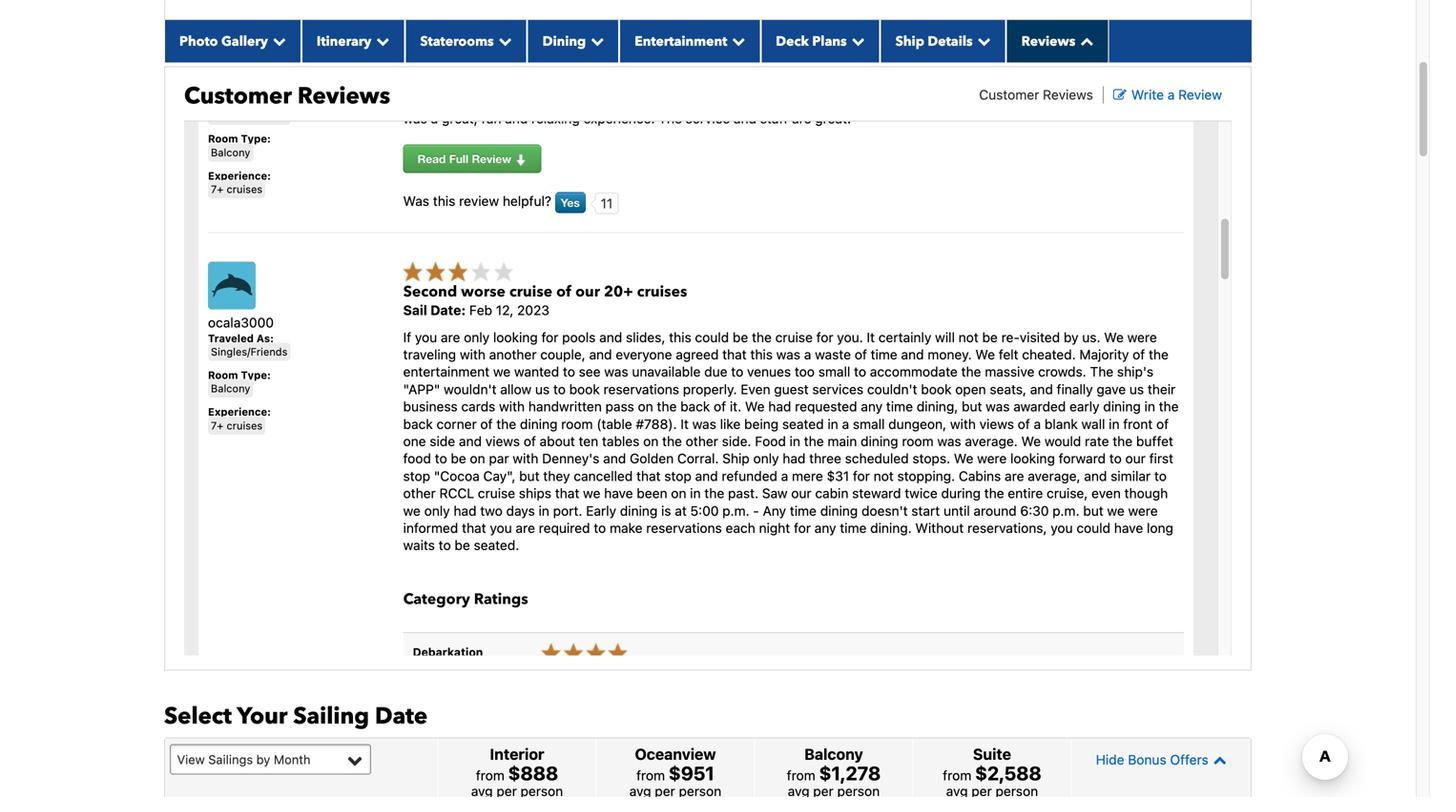 Task type: vqa. For each thing, say whether or not it's contained in the screenshot.
entrees
no



Task type: locate. For each thing, give the bounding box(es) containing it.
we up informed
[[403, 503, 421, 519]]

chevron down image inside staterooms dropdown button
[[494, 34, 512, 48]]

review right it
[[1179, 87, 1223, 102]]

1 vertical spatial had
[[783, 451, 806, 467]]

we up cabins at the bottom right of the page
[[954, 451, 974, 467]]

cards
[[461, 399, 496, 415]]

2 vertical spatial cruises
[[227, 420, 263, 432]]

average,
[[1028, 469, 1081, 484]]

1 horizontal spatial this
[[669, 330, 692, 345]]

2 experience: 7+ cruises from the top
[[208, 406, 271, 432]]

gave
[[1097, 382, 1126, 397]]

room for ocala3000
[[208, 369, 238, 382]]

dining button
[[528, 20, 620, 62]]

the down their
[[1159, 399, 1179, 415]]

photo gallery
[[179, 32, 268, 50]]

refunded
[[722, 469, 778, 484]]

not down scheduled
[[874, 469, 894, 484]]

chevron down image inside deck plans dropdown button
[[847, 34, 865, 48]]

0 horizontal spatial i
[[403, 93, 407, 109]]

1 vertical spatial room
[[902, 434, 934, 450]]

stop down food
[[403, 469, 431, 484]]

0 vertical spatial our
[[576, 282, 600, 303]]

any down couldn't
[[861, 399, 883, 415]]

1 horizontal spatial p.m.
[[1053, 503, 1080, 519]]

on up golden
[[644, 434, 659, 450]]

and
[[505, 110, 528, 126], [734, 110, 757, 126], [600, 330, 623, 345], [589, 347, 612, 363], [902, 347, 925, 363], [1031, 382, 1054, 397], [459, 434, 482, 450], [603, 451, 626, 467], [695, 469, 718, 484], [1085, 469, 1108, 484]]

0 vertical spatial 7+
[[211, 183, 224, 196]]

1 vertical spatial views
[[486, 434, 520, 450]]

1 vertical spatial experience:
[[208, 406, 271, 419]]

from inside the from $2,588
[[943, 768, 972, 784]]

1 horizontal spatial customer
[[980, 87, 1040, 102]]

first
[[1150, 451, 1174, 467]]

experience:
[[208, 170, 271, 182], [208, 406, 271, 419]]

singles/friends
[[211, 346, 288, 359]]

we
[[493, 364, 511, 380], [583, 486, 601, 502], [403, 503, 421, 519], [1108, 503, 1125, 519]]

was inside i hadn't been on a cruise since covid hit.  i am very glad to have restarted my cruise vacations with royal caribbean because it was a great, fun and relaxing experience. the service and staff are great!
[[403, 110, 427, 126]]

main content containing customer reviews
[[155, 0, 1262, 798]]

chevron down image for ship details
[[973, 34, 991, 48]]

for up waste
[[817, 330, 834, 345]]

golden
[[630, 451, 674, 467]]

us down wanted
[[535, 382, 550, 397]]

1 vertical spatial other
[[403, 486, 436, 502]]

chevron down image for itinerary
[[372, 34, 390, 48]]

and down corner
[[459, 434, 482, 450]]

pass
[[606, 399, 635, 415]]

deck plans
[[776, 32, 847, 50]]

to down first
[[1155, 469, 1167, 484]]

see
[[579, 364, 601, 380]]

experience: 7+ cruises for rmrain6
[[208, 170, 271, 196]]

view sailings by month
[[177, 753, 311, 767]]

chevron down image
[[268, 34, 286, 48], [372, 34, 390, 48], [728, 34, 746, 48]]

1 vertical spatial type:
[[241, 369, 271, 382]]

0 vertical spatial experience: 7+ cruises
[[208, 170, 271, 196]]

customer reviews down reviews dropdown button on the top of page
[[980, 87, 1094, 102]]

denney's
[[542, 451, 600, 467]]

1 us from the left
[[535, 382, 550, 397]]

0 horizontal spatial but
[[519, 469, 540, 484]]

0 vertical spatial the
[[659, 110, 682, 126]]

time
[[871, 347, 898, 363], [887, 399, 913, 415], [790, 503, 817, 519], [840, 521, 867, 536]]

reservations down at
[[647, 521, 722, 536]]

massive
[[985, 364, 1035, 380]]

chevron down image up covid
[[586, 34, 604, 48]]

the up venues
[[752, 330, 772, 345]]

been
[[453, 93, 484, 109], [637, 486, 668, 502]]

category ratings
[[403, 589, 529, 610]]

chevron up image
[[1209, 754, 1227, 767]]

with left royal
[[980, 93, 1006, 109]]

be up "cocoa
[[451, 451, 466, 467]]

3 from from the left
[[787, 768, 816, 784]]

1 horizontal spatial could
[[1077, 521, 1111, 536]]

room down "dungeon,"
[[902, 434, 934, 450]]

on
[[488, 93, 503, 109], [638, 399, 654, 415], [644, 434, 659, 450], [470, 451, 486, 467], [671, 486, 687, 502]]

0 vertical spatial balcony
[[211, 146, 250, 159]]

1 experience: from the top
[[208, 170, 271, 182]]

1 vertical spatial small
[[853, 416, 885, 432]]

cruises for ocala3000
[[227, 420, 263, 432]]

ship details
[[896, 32, 973, 50]]

chevron down image inside the entertainment dropdown button
[[728, 34, 746, 48]]

but down open
[[962, 399, 983, 415]]

0 vertical spatial experience:
[[208, 170, 271, 182]]

to up handwritten
[[554, 382, 566, 397]]

of down you.
[[855, 347, 867, 363]]

back up one
[[403, 416, 433, 432]]

experience: down singles/friends
[[208, 406, 271, 419]]

0 horizontal spatial this
[[433, 194, 456, 209]]

been up is
[[637, 486, 668, 502]]

$31
[[827, 469, 850, 484]]

ocala3000 image
[[208, 262, 256, 310]]

0 horizontal spatial book
[[570, 382, 600, 397]]

1 book from the left
[[570, 382, 600, 397]]

0 horizontal spatial review
[[472, 152, 512, 166]]

balcony for rmrain6
[[211, 146, 250, 159]]

1 vertical spatial only
[[754, 451, 779, 467]]

entire
[[1008, 486, 1044, 502]]

scheduled
[[845, 451, 909, 467]]

0 vertical spatial this
[[433, 194, 456, 209]]

it right you.
[[867, 330, 875, 345]]

rccl
[[440, 486, 474, 502]]

like
[[720, 416, 741, 432]]

0 vertical spatial but
[[962, 399, 983, 415]]

as:
[[257, 332, 274, 345]]

by left us.
[[1064, 330, 1079, 345]]

since
[[558, 93, 591, 109]]

chevron down image
[[494, 34, 512, 48], [586, 34, 604, 48], [847, 34, 865, 48], [973, 34, 991, 48]]

it.
[[730, 399, 742, 415]]

4 chevron down image from the left
[[973, 34, 991, 48]]

0 horizontal spatial us
[[535, 382, 550, 397]]

reviews right royal
[[1043, 87, 1094, 102]]

1 vertical spatial cruises
[[637, 282, 688, 303]]

slides,
[[626, 330, 666, 345]]

by inside view sailings by month 'link'
[[256, 753, 270, 767]]

reviews up customer reviews link
[[1022, 32, 1076, 50]]

fun
[[482, 110, 502, 126]]

time right any
[[790, 503, 817, 519]]

2 type: from the top
[[241, 369, 271, 382]]

ship
[[896, 32, 925, 50], [723, 451, 750, 467]]

room up ten
[[561, 416, 593, 432]]

1 chevron down image from the left
[[494, 34, 512, 48]]

experience: for rmrain6
[[208, 170, 271, 182]]

0 vertical spatial other
[[686, 434, 719, 450]]

0 horizontal spatial ship
[[723, 451, 750, 467]]

cay",
[[483, 469, 516, 484]]

we up majority
[[1105, 330, 1124, 345]]

this up venues
[[751, 347, 773, 363]]

1 vertical spatial have
[[604, 486, 633, 502]]

chevron down image for dining
[[586, 34, 604, 48]]

1 vertical spatial room
[[208, 369, 238, 382]]

of right 2023
[[557, 282, 572, 303]]

type: for rmrain6
[[241, 133, 271, 145]]

0 vertical spatial type:
[[241, 133, 271, 145]]

0 horizontal spatial views
[[486, 434, 520, 450]]

$2,588
[[976, 762, 1042, 785]]

views up par
[[486, 434, 520, 450]]

room for rmrain6
[[208, 133, 238, 145]]

looking up average,
[[1011, 451, 1056, 467]]

chevron down image inside itinerary dropdown button
[[372, 34, 390, 48]]

1 vertical spatial the
[[1091, 364, 1114, 380]]

customer reviews link
[[980, 87, 1094, 102]]

looking
[[493, 330, 538, 345], [1011, 451, 1056, 467]]

chevron down image left itinerary
[[268, 34, 286, 48]]

the down majority
[[1091, 364, 1114, 380]]

2 book from the left
[[921, 382, 952, 397]]

cruise inside second worse cruise of our 20+ cruises sail date: feb 12, 2023
[[510, 282, 553, 303]]

2 experience: from the top
[[208, 406, 271, 419]]

dining.
[[871, 521, 912, 536]]

chevron down image inside dining dropdown button
[[586, 34, 604, 48]]

properly.
[[683, 382, 737, 397]]

1 7+ from the top
[[211, 183, 224, 196]]

main content
[[155, 0, 1262, 798]]

book down 'see'
[[570, 382, 600, 397]]

1 horizontal spatial have
[[762, 93, 791, 109]]

0 vertical spatial only
[[464, 330, 490, 345]]

2 room type: balcony from the top
[[208, 369, 271, 395]]

cruises for rmrain6
[[227, 183, 263, 196]]

1 horizontal spatial i
[[656, 93, 660, 109]]

buffet
[[1137, 434, 1174, 450]]

select
[[164, 701, 232, 733]]

1 vertical spatial ship
[[723, 451, 750, 467]]

were down average.
[[978, 451, 1007, 467]]

that
[[723, 347, 747, 363], [637, 469, 661, 484], [555, 486, 580, 502], [462, 521, 486, 536]]

our inside second worse cruise of our 20+ cruises sail date: feb 12, 2023
[[576, 282, 600, 303]]

of inside second worse cruise of our 20+ cruises sail date: feb 12, 2023
[[557, 282, 572, 303]]

4 from from the left
[[943, 768, 972, 784]]

only
[[464, 330, 490, 345], [754, 451, 779, 467], [424, 503, 450, 519]]

review right the full on the left top of the page
[[472, 152, 512, 166]]

0 horizontal spatial small
[[819, 364, 851, 380]]

7+ for rmrain6
[[211, 183, 224, 196]]

from for $951
[[637, 768, 665, 784]]

1 horizontal spatial ship
[[896, 32, 925, 50]]

was
[[403, 110, 427, 126], [777, 347, 801, 363], [605, 364, 629, 380], [986, 399, 1010, 415], [693, 416, 717, 432], [938, 434, 962, 450]]

experience: down rmrain6
[[208, 170, 271, 182]]

2 vertical spatial this
[[751, 347, 773, 363]]

reservations up pass
[[604, 382, 680, 397]]

re-
[[1002, 330, 1020, 345]]

not
[[959, 330, 979, 345], [874, 469, 894, 484]]

0 horizontal spatial been
[[453, 93, 484, 109]]

on up at
[[671, 486, 687, 502]]

type:
[[241, 133, 271, 145], [241, 369, 271, 382]]

visited
[[1020, 330, 1061, 345]]

1 vertical spatial back
[[403, 416, 433, 432]]

wall
[[1082, 416, 1106, 432]]

read full review button
[[403, 145, 542, 173]]

balcony for ocala3000
[[211, 383, 250, 395]]

1 horizontal spatial our
[[792, 486, 812, 502]]

but up ships
[[519, 469, 540, 484]]

to down informed
[[439, 538, 451, 554]]

about
[[540, 434, 575, 450]]

0 horizontal spatial it
[[681, 416, 689, 432]]

were up ship's
[[1128, 330, 1158, 345]]

0 horizontal spatial chevron down image
[[268, 34, 286, 48]]

it right #788). on the bottom of page
[[681, 416, 689, 432]]

p.m.
[[723, 503, 750, 519], [1053, 503, 1080, 519]]

0 horizontal spatial you
[[415, 330, 437, 345]]

were down though
[[1129, 503, 1158, 519]]

1 chevron down image from the left
[[268, 34, 286, 48]]

for
[[542, 330, 559, 345], [817, 330, 834, 345], [853, 469, 870, 484], [794, 521, 811, 536]]

1 horizontal spatial back
[[681, 399, 710, 415]]

offers
[[1171, 752, 1209, 768]]

1 horizontal spatial it
[[867, 330, 875, 345]]

0 vertical spatial views
[[980, 416, 1015, 432]]

other up corral.
[[686, 434, 719, 450]]

p.m. down cruise,
[[1053, 503, 1080, 519]]

1 horizontal spatial you
[[490, 521, 512, 536]]

2 chevron down image from the left
[[372, 34, 390, 48]]

1 horizontal spatial but
[[962, 399, 983, 415]]

a left since
[[507, 93, 514, 109]]

cruise right worse
[[510, 282, 553, 303]]

from left $2,588
[[943, 768, 972, 784]]

1 vertical spatial any
[[815, 521, 837, 536]]

1 vertical spatial but
[[519, 469, 540, 484]]

2 from from the left
[[637, 768, 665, 784]]

other
[[686, 434, 719, 450], [403, 486, 436, 502]]

1 vertical spatial reservations
[[647, 521, 722, 536]]

are up entire
[[1005, 469, 1025, 484]]

chevron down image inside the ship details dropdown button
[[973, 34, 991, 48]]

on up #788). on the bottom of page
[[638, 399, 654, 415]]

experience: 7+ cruises for ocala3000
[[208, 406, 271, 432]]

was right 'see'
[[605, 364, 629, 380]]

my
[[854, 93, 873, 109]]

were
[[1128, 330, 1158, 345], [978, 451, 1007, 467], [1129, 503, 1158, 519]]

this inside was this review helpful? yes
[[433, 194, 456, 209]]

0 vertical spatial reservations
[[604, 382, 680, 397]]

room type: balcony
[[208, 133, 271, 159], [208, 369, 271, 395]]

was up the stops.
[[938, 434, 962, 450]]

1 vertical spatial it
[[681, 416, 689, 432]]

corral.
[[678, 451, 719, 467]]

and up "even" at the right bottom of the page
[[1085, 469, 1108, 484]]

from for $2,588
[[943, 768, 972, 784]]

0 horizontal spatial stop
[[403, 469, 431, 484]]

0 horizontal spatial back
[[403, 416, 433, 432]]

1 vertical spatial this
[[669, 330, 692, 345]]

2 stop from the left
[[665, 469, 692, 484]]

customer right vacations
[[980, 87, 1040, 102]]

had up mere
[[783, 451, 806, 467]]

to up "similar"
[[1110, 451, 1122, 467]]

business
[[403, 399, 458, 415]]

2 room from the top
[[208, 369, 238, 382]]

been up great,
[[453, 93, 484, 109]]

and up awarded
[[1031, 382, 1054, 397]]

0 vertical spatial it
[[867, 330, 875, 345]]

our up "similar"
[[1126, 451, 1146, 467]]

1 horizontal spatial any
[[861, 399, 883, 415]]

small down waste
[[819, 364, 851, 380]]

room down rmrain6
[[208, 133, 238, 145]]

to
[[746, 93, 758, 109], [563, 364, 575, 380], [731, 364, 744, 380], [854, 364, 867, 380], [554, 382, 566, 397], [435, 451, 447, 467], [1110, 451, 1122, 467], [1155, 469, 1167, 484], [594, 521, 606, 536], [439, 538, 451, 554]]

have down cancelled
[[604, 486, 633, 502]]

because
[[1113, 93, 1165, 109]]

only up informed
[[424, 503, 450, 519]]

have left long
[[1115, 521, 1144, 536]]

0 horizontal spatial only
[[424, 503, 450, 519]]

1 horizontal spatial room
[[902, 434, 934, 450]]

everyone
[[616, 347, 672, 363]]

caribbean
[[1046, 93, 1109, 109]]

1 stop from the left
[[403, 469, 431, 484]]

2 7+ from the top
[[211, 420, 224, 432]]

1 horizontal spatial only
[[464, 330, 490, 345]]

not right will
[[959, 330, 979, 345]]

from inside from $888
[[476, 768, 505, 784]]

your
[[237, 701, 288, 733]]

informed
[[403, 521, 458, 536]]

0 horizontal spatial our
[[576, 282, 600, 303]]

0 horizontal spatial the
[[659, 110, 682, 126]]

1 type: from the top
[[241, 133, 271, 145]]

side
[[430, 434, 455, 450]]

room down singles/friends
[[208, 369, 238, 382]]

cheated.
[[1023, 347, 1076, 363]]

review inside button
[[472, 152, 512, 166]]

each
[[726, 521, 756, 536]]

1 experience: 7+ cruises from the top
[[208, 170, 271, 196]]

reservations
[[604, 382, 680, 397], [647, 521, 722, 536]]

chevron down image left staterooms
[[372, 34, 390, 48]]

1 vertical spatial room type: balcony
[[208, 369, 271, 395]]

in up 5:00
[[690, 486, 701, 502]]

1 room type: balcony from the top
[[208, 133, 271, 159]]

twice
[[905, 486, 938, 502]]

0 vertical spatial review
[[1179, 87, 1223, 102]]

from inside "from $951"
[[637, 768, 665, 784]]

read
[[418, 152, 446, 166]]

read full review
[[418, 152, 515, 166]]

cruise down cay",
[[478, 486, 516, 502]]

0 horizontal spatial room
[[561, 416, 593, 432]]

dining up about
[[520, 416, 558, 432]]

chevron down image inside photo gallery dropdown button
[[268, 34, 286, 48]]

2 horizontal spatial only
[[754, 451, 779, 467]]

crowds.
[[1039, 364, 1087, 380]]

the
[[659, 110, 682, 126], [1091, 364, 1114, 380]]

2 horizontal spatial have
[[1115, 521, 1144, 536]]

back
[[681, 399, 710, 415], [403, 416, 433, 432]]

0 vertical spatial ship
[[896, 32, 925, 50]]

by inside if you are only looking for pools and slides, this could be the cruise for you. it certainly will not be re-visited by us.  we were traveling with another couple, and everyone agreed that this was a waste of time and money. we felt cheated.  majority of the entertainment we wanted to see was unavailable due to venues too small to accommodate the massive crowds. the ship's "app" wouldn't allow us to book reservations properly. even guest services couldn't book open seats, and finally gave us their business cards with handwritten pass on the back of it.  we had requested any time dining, but was awarded early dining in the back corner of the dining room (table #788). it was like being seated in a small dungeon, with views of a blank wall in front of one side and views of about ten tables on the other side.  food in the main dining room was average. we would rate the buffet food to be on par with denney's and golden corral.  ship only had three scheduled stops. we were looking forward to our first stop "cocoa cay", but they cancelled that stop and refunded a mere $31 for not stopping.    cabins are average, and similar to other rccl cruise ships that we have been on in the past. saw our cabin steward twice during the entire cruise, even though we only had two days in port.  early dining is at 5:00 p.m. - any time dining doesn't start until around 6:30 p.m. but we were informed that you are required to make reservations each night for any time dining. without reservations, you could have long waits to be seated.
[[1064, 330, 1079, 345]]

0 horizontal spatial customer
[[184, 80, 292, 112]]

1 from from the left
[[476, 768, 505, 784]]

0 horizontal spatial by
[[256, 753, 270, 767]]

0 horizontal spatial customer reviews
[[184, 80, 390, 112]]

time down certainly
[[871, 347, 898, 363]]

sailings
[[208, 753, 253, 767]]

1 vertical spatial review
[[472, 152, 512, 166]]

blank
[[1045, 416, 1078, 432]]

1 vertical spatial balcony
[[211, 383, 250, 395]]

3 chevron down image from the left
[[847, 34, 865, 48]]

cruise
[[517, 93, 555, 109], [876, 93, 914, 109], [510, 282, 553, 303], [776, 330, 813, 345], [478, 486, 516, 502]]

customer reviews down gallery
[[184, 80, 390, 112]]

staff
[[761, 110, 789, 126]]

1 room from the top
[[208, 133, 238, 145]]

1 horizontal spatial chevron down image
[[372, 34, 390, 48]]

from inside from $1,278
[[787, 768, 816, 784]]

in
[[1145, 399, 1156, 415], [828, 416, 839, 432], [1109, 416, 1120, 432], [790, 434, 801, 450], [690, 486, 701, 502], [539, 503, 550, 519]]

will
[[936, 330, 955, 345]]

2 p.m. from the left
[[1053, 503, 1080, 519]]

3 chevron down image from the left
[[728, 34, 746, 48]]

2 horizontal spatial our
[[1126, 451, 1146, 467]]

1 vertical spatial not
[[874, 469, 894, 484]]

0 vertical spatial have
[[762, 93, 791, 109]]

ship inside if you are only looking for pools and slides, this could be the cruise for you. it certainly will not be re-visited by us.  we were traveling with another couple, and everyone agreed that this was a waste of time and money. we felt cheated.  majority of the entertainment we wanted to see was unavailable due to venues too small to accommodate the massive crowds. the ship's "app" wouldn't allow us to book reservations properly. even guest services couldn't book open seats, and finally gave us their business cards with handwritten pass on the back of it.  we had requested any time dining, but was awarded early dining in the back corner of the dining room (table #788). it was like being seated in a small dungeon, with views of a blank wall in front of one side and views of about ten tables on the other side.  food in the main dining room was average. we would rate the buffet food to be on par with denney's and golden corral.  ship only had three scheduled stops. we were looking forward to our first stop "cocoa cay", but they cancelled that stop and refunded a mere $31 for not stopping.    cabins are average, and similar to other rccl cruise ships that we have been on in the past. saw our cabin steward twice during the entire cruise, even though we only had two days in port.  early dining is at 5:00 p.m. - any time dining doesn't start until around 6:30 p.m. but we were informed that you are required to make reservations each night for any time dining. without reservations, you could have long waits to be seated.
[[723, 451, 750, 467]]

reviews
[[1022, 32, 1076, 50], [298, 80, 390, 112], [1043, 87, 1094, 102]]

2 chevron down image from the left
[[586, 34, 604, 48]]

hide
[[1096, 752, 1125, 768]]

our
[[576, 282, 600, 303], [1126, 451, 1146, 467], [792, 486, 812, 502]]

cabins
[[959, 469, 1002, 484]]

1 horizontal spatial stop
[[665, 469, 692, 484]]

had down rccl
[[454, 503, 477, 519]]

of up buffet
[[1157, 416, 1169, 432]]



Task type: describe. For each thing, give the bounding box(es) containing it.
allow
[[500, 382, 532, 397]]

tables
[[602, 434, 640, 450]]

the down seated
[[804, 434, 824, 450]]

cabin
[[816, 486, 849, 502]]

service
[[686, 110, 730, 126]]

hit.
[[633, 93, 653, 109]]

that down two
[[462, 521, 486, 536]]

another
[[489, 347, 537, 363]]

1 horizontal spatial not
[[959, 330, 979, 345]]

awarded
[[1014, 399, 1066, 415]]

early
[[586, 503, 617, 519]]

on left par
[[470, 451, 486, 467]]

until
[[944, 503, 970, 519]]

2023
[[517, 303, 550, 318]]

the up open
[[962, 364, 982, 380]]

0 vertical spatial small
[[819, 364, 851, 380]]

reviews inside dropdown button
[[1022, 32, 1076, 50]]

finally
[[1057, 382, 1094, 397]]

the inside if you are only looking for pools and slides, this could be the cruise for you. it certainly will not be re-visited by us.  we were traveling with another couple, and everyone agreed that this was a waste of time and money. we felt cheated.  majority of the entertainment we wanted to see was unavailable due to venues too small to accommodate the massive crowds. the ship's "app" wouldn't allow us to book reservations properly. even guest services couldn't book open seats, and finally gave us their business cards with handwritten pass on the back of it.  we had requested any time dining, but was awarded early dining in the back corner of the dining room (table #788). it was like being seated in a small dungeon, with views of a blank wall in front of one side and views of about ten tables on the other side.  food in the main dining room was average. we would rate the buffet food to be on par with denney's and golden corral.  ship only had three scheduled stops. we were looking forward to our first stop "cocoa cay", but they cancelled that stop and refunded a mere $31 for not stopping.    cabins are average, and similar to other rccl cruise ships that we have been on in the past. saw our cabin steward twice during the entire cruise, even though we only had two days in port.  early dining is at 5:00 p.m. - any time dining doesn't start until around 6:30 p.m. but we were informed that you are required to make reservations each night for any time dining. without reservations, you could have long waits to be seated.
[[1091, 364, 1114, 380]]

2 horizontal spatial you
[[1051, 521, 1073, 536]]

couple,
[[541, 347, 586, 363]]

write
[[1132, 87, 1165, 102]]

was down seats,
[[986, 399, 1010, 415]]

one
[[403, 434, 426, 450]]

with inside i hadn't been on a cruise since covid hit.  i am very glad to have restarted my cruise vacations with royal caribbean because it was a great, fun and relaxing experience. the service and staff are great!
[[980, 93, 1006, 109]]

6:30
[[1021, 503, 1049, 519]]

and down tables
[[603, 451, 626, 467]]

royal
[[1009, 93, 1042, 109]]

without
[[916, 521, 964, 536]]

the up around
[[985, 486, 1005, 502]]

to down 'side'
[[435, 451, 447, 467]]

couldn't
[[868, 382, 918, 397]]

with up entertainment
[[460, 347, 486, 363]]

1 i from the left
[[403, 93, 407, 109]]

of left about
[[524, 434, 536, 450]]

of down cards
[[481, 416, 493, 432]]

at
[[675, 503, 687, 519]]

to down couple,
[[563, 364, 575, 380]]

long
[[1147, 521, 1174, 536]]

are down date:
[[441, 330, 460, 345]]

waits
[[403, 538, 435, 554]]

0 vertical spatial room
[[561, 416, 593, 432]]

even
[[741, 382, 771, 397]]

photo
[[179, 32, 218, 50]]

second
[[403, 282, 457, 303]]

and right fun
[[505, 110, 528, 126]]

chevron down image for staterooms
[[494, 34, 512, 48]]

room type: balcony for ocala3000
[[208, 369, 271, 395]]

the down front
[[1113, 434, 1133, 450]]

(table
[[597, 416, 633, 432]]

to inside i hadn't been on a cruise since covid hit.  i am very glad to have restarted my cruise vacations with royal caribbean because it was a great, fun and relaxing experience. the service and staff are great!
[[746, 93, 758, 109]]

$951
[[669, 762, 715, 785]]

time down couldn't
[[887, 399, 913, 415]]

ship details button
[[881, 20, 1007, 62]]

for up steward
[[853, 469, 870, 484]]

0 vertical spatial could
[[695, 330, 729, 345]]

in down seated
[[790, 434, 801, 450]]

a down awarded
[[1034, 416, 1042, 432]]

1 vertical spatial were
[[978, 451, 1007, 467]]

in down their
[[1145, 399, 1156, 415]]

of up ship's
[[1133, 347, 1146, 363]]

0 horizontal spatial any
[[815, 521, 837, 536]]

second worse cruise of our 20+ cruises sail date: feb 12, 2023
[[403, 282, 688, 318]]

being
[[745, 416, 779, 432]]

"cocoa
[[434, 469, 480, 484]]

1 horizontal spatial small
[[853, 416, 885, 432]]

review for write a review
[[1179, 87, 1223, 102]]

time down doesn't
[[840, 521, 867, 536]]

2 vertical spatial have
[[1115, 521, 1144, 536]]

was up too
[[777, 347, 801, 363]]

to right due
[[731, 364, 744, 380]]

was left like
[[693, 416, 717, 432]]

review for read full review
[[472, 152, 512, 166]]

0 vertical spatial were
[[1128, 330, 1158, 345]]

handwritten
[[529, 399, 602, 415]]

and down corral.
[[695, 469, 718, 484]]

unavailable
[[632, 364, 701, 380]]

2 us from the left
[[1130, 382, 1145, 397]]

the up ship's
[[1149, 347, 1169, 363]]

1 vertical spatial could
[[1077, 521, 1111, 536]]

are inside i hadn't been on a cruise since covid hit.  i am very glad to have restarted my cruise vacations with royal caribbean because it was a great, fun and relaxing experience. the service and staff are great!
[[792, 110, 812, 126]]

1 horizontal spatial customer reviews
[[980, 87, 1094, 102]]

chevron down image for photo gallery
[[268, 34, 286, 48]]

in right wall
[[1109, 416, 1120, 432]]

a down hadn't on the top left
[[431, 110, 438, 126]]

been inside i hadn't been on a cruise since covid hit.  i am very glad to have restarted my cruise vacations with royal caribbean because it was a great, fun and relaxing experience. the service and staff are great!
[[453, 93, 484, 109]]

port.
[[553, 503, 583, 519]]

due
[[705, 364, 728, 380]]

the inside i hadn't been on a cruise since covid hit.  i am very glad to have restarted my cruise vacations with royal caribbean because it was a great, fun and relaxing experience. the service and staff are great!
[[659, 110, 682, 126]]

2 horizontal spatial this
[[751, 347, 773, 363]]

and up 'see'
[[589, 347, 612, 363]]

for right night
[[794, 521, 811, 536]]

restarted
[[795, 93, 851, 109]]

experience: for ocala3000
[[208, 406, 271, 419]]

to up services
[[854, 364, 867, 380]]

0 vertical spatial had
[[769, 399, 792, 415]]

and up accommodate
[[902, 347, 925, 363]]

0 horizontal spatial looking
[[493, 330, 538, 345]]

been inside if you are only looking for pools and slides, this could be the cruise for you. it certainly will not be re-visited by us.  we were traveling with another couple, and everyone agreed that this was a waste of time and money. we felt cheated.  majority of the entertainment we wanted to see was unavailable due to venues too small to accommodate the massive crowds. the ship's "app" wouldn't allow us to book reservations properly. even guest services couldn't book open seats, and finally gave us their business cards with handwritten pass on the back of it.  we had requested any time dining, but was awarded early dining in the back corner of the dining room (table #788). it was like being seated in a small dungeon, with views of a blank wall in front of one side and views of about ten tables on the other side.  food in the main dining room was average. we would rate the buffet food to be on par with denney's and golden corral.  ship only had three scheduled stops. we were looking forward to our first stop "cocoa cay", but they cancelled that stop and refunded a mere $31 for not stopping.    cabins are average, and similar to other rccl cruise ships that we have been on in the past. saw our cabin steward twice during the entire cruise, even though we only had two days in port.  early dining is at 5:00 p.m. - any time dining doesn't start until around 6:30 p.m. but we were informed that you are required to make reservations each night for any time dining. without reservations, you could have long waits to be seated.
[[637, 486, 668, 502]]

chevron down image for entertainment
[[728, 34, 746, 48]]

on inside i hadn't been on a cruise since covid hit.  i am very glad to have restarted my cruise vacations with royal caribbean because it was a great, fun and relaxing experience. the service and staff are great!
[[488, 93, 503, 109]]

photo gallery button
[[164, 20, 302, 62]]

0 vertical spatial any
[[861, 399, 883, 415]]

from for $888
[[476, 768, 505, 784]]

in down requested
[[828, 416, 839, 432]]

to down early
[[594, 521, 606, 536]]

we down "even" at the right bottom of the page
[[1108, 503, 1125, 519]]

we down the another at the left top
[[493, 364, 511, 380]]

cruises inside second worse cruise of our 20+ cruises sail date: feb 12, 2023
[[637, 282, 688, 303]]

of left it.
[[714, 399, 727, 415]]

am
[[663, 93, 682, 109]]

for up couple,
[[542, 330, 559, 345]]

a right write at the top
[[1168, 87, 1175, 102]]

with down dining,
[[951, 416, 976, 432]]

we down even
[[745, 399, 765, 415]]

ships
[[519, 486, 552, 502]]

2 vertical spatial but
[[1084, 503, 1104, 519]]

7+ for ocala3000
[[211, 420, 224, 432]]

entertainment
[[403, 364, 490, 380]]

a up main
[[842, 416, 850, 432]]

a up too
[[804, 347, 812, 363]]

the up #788). on the bottom of page
[[657, 399, 677, 415]]

we left felt
[[976, 347, 996, 363]]

0 vertical spatial back
[[681, 399, 710, 415]]

cruise right my
[[876, 93, 914, 109]]

though
[[1125, 486, 1169, 502]]

of down awarded
[[1018, 416, 1031, 432]]

ocala3000
[[208, 315, 274, 331]]

with right par
[[513, 451, 539, 467]]

open
[[956, 382, 987, 397]]

we left the would
[[1022, 434, 1041, 450]]

dining,
[[917, 399, 959, 415]]

review
[[459, 194, 499, 209]]

the up 5:00
[[705, 486, 725, 502]]

around
[[974, 503, 1017, 519]]

room type: balcony for rmrain6
[[208, 133, 271, 159]]

1 horizontal spatial looking
[[1011, 451, 1056, 467]]

1 p.m. from the left
[[723, 503, 750, 519]]

side.
[[722, 434, 752, 450]]

be left seated.
[[455, 538, 470, 554]]

view
[[177, 753, 205, 767]]

2 vertical spatial balcony
[[805, 746, 864, 764]]

chevron up image
[[1076, 34, 1094, 48]]

would
[[1045, 434, 1082, 450]]

deck
[[776, 32, 809, 50]]

0 horizontal spatial not
[[874, 469, 894, 484]]

-
[[753, 503, 760, 519]]

wouldn't
[[444, 382, 497, 397]]

a up saw in the bottom right of the page
[[781, 469, 789, 484]]

2 vertical spatial were
[[1129, 503, 1158, 519]]

type: for ocala3000
[[241, 369, 271, 382]]

deck plans button
[[761, 20, 881, 62]]

that down golden
[[637, 469, 661, 484]]

with down allow
[[499, 399, 525, 415]]

have inside i hadn't been on a cruise since covid hit.  i am very glad to have restarted my cruise vacations with royal caribbean because it was a great, fun and relaxing experience. the service and staff are great!
[[762, 93, 791, 109]]

helpful?
[[503, 194, 552, 209]]

entertainment button
[[620, 20, 761, 62]]

was this review helpful? yes
[[403, 194, 580, 210]]

write a review link
[[1114, 87, 1223, 102]]

and down glad on the top
[[734, 110, 757, 126]]

from for $1,278
[[787, 768, 816, 784]]

guest
[[774, 382, 809, 397]]

very
[[686, 93, 712, 109]]

ship's
[[1118, 364, 1154, 380]]

that up due
[[723, 347, 747, 363]]

chevron down image for deck plans
[[847, 34, 865, 48]]

days
[[506, 503, 535, 519]]

dining up scheduled
[[861, 434, 899, 450]]

entertainment
[[635, 32, 728, 50]]

edit image
[[1114, 88, 1127, 101]]

in down ships
[[539, 503, 550, 519]]

even
[[1092, 486, 1121, 502]]

past.
[[728, 486, 759, 502]]

two
[[480, 503, 503, 519]]

pools
[[562, 330, 596, 345]]

plans
[[813, 32, 847, 50]]

and right pools
[[600, 330, 623, 345]]

steward
[[853, 486, 902, 502]]

similar
[[1111, 469, 1151, 484]]

2 i from the left
[[656, 93, 660, 109]]

cancelled
[[574, 469, 633, 484]]

gallery
[[221, 32, 268, 50]]

select your sailing date
[[164, 701, 428, 733]]

are down days
[[516, 521, 535, 536]]

staterooms
[[420, 32, 494, 50]]

month
[[274, 753, 311, 767]]

from $888
[[476, 762, 559, 785]]

the up par
[[497, 416, 517, 432]]

traveled
[[208, 332, 254, 345]]

2 vertical spatial had
[[454, 503, 477, 519]]

cruise up too
[[776, 330, 813, 345]]

dining
[[543, 32, 586, 50]]

dining down gave
[[1104, 399, 1141, 415]]

2 vertical spatial our
[[792, 486, 812, 502]]

1 horizontal spatial views
[[980, 416, 1015, 432]]

reviews down itinerary
[[298, 80, 390, 112]]

0 horizontal spatial have
[[604, 486, 633, 502]]

services
[[813, 382, 864, 397]]

date:
[[431, 303, 466, 318]]

dining up make
[[620, 503, 658, 519]]

be up venues
[[733, 330, 749, 345]]

the down #788). on the bottom of page
[[663, 434, 682, 450]]

covid
[[595, 93, 630, 109]]

cruise up relaxing
[[517, 93, 555, 109]]

ship inside dropdown button
[[896, 32, 925, 50]]

we up early
[[583, 486, 601, 502]]

be left re-
[[983, 330, 998, 345]]

1 vertical spatial our
[[1126, 451, 1146, 467]]

1 horizontal spatial other
[[686, 434, 719, 450]]

wanted
[[514, 364, 560, 380]]



